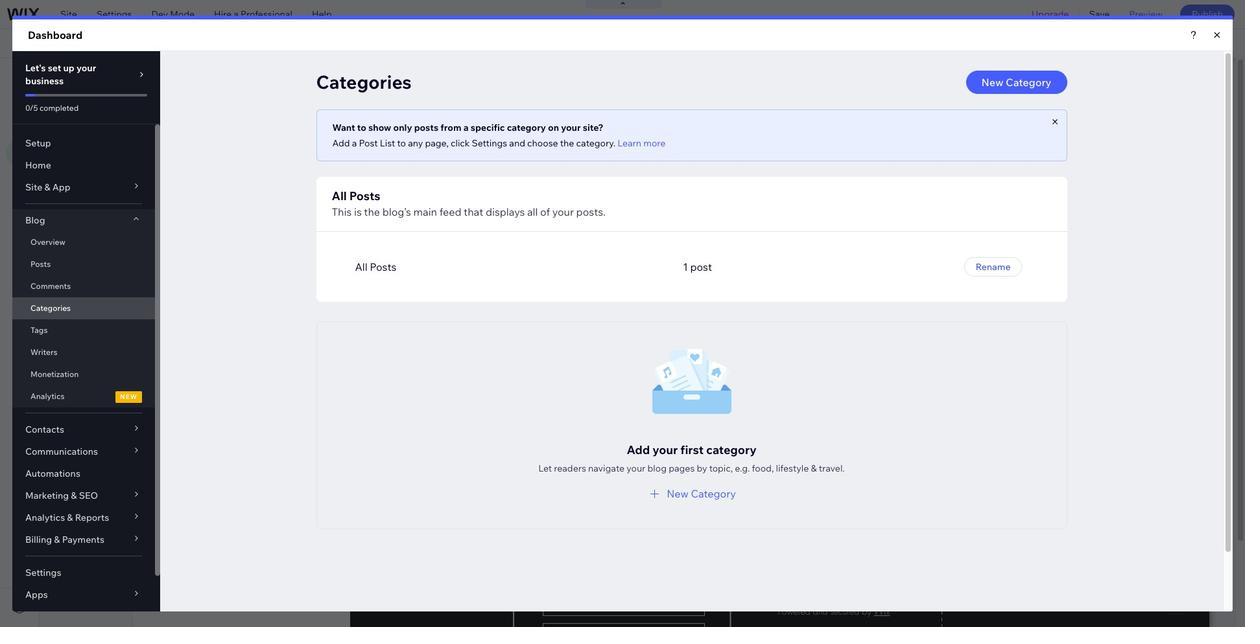 Task type: locate. For each thing, give the bounding box(es) containing it.
and
[[110, 71, 129, 84]]

0 vertical spatial menu
[[131, 71, 159, 84]]

0 vertical spatial pages
[[77, 71, 107, 84]]

1 vertical spatial pages
[[170, 104, 196, 116]]

mode
[[170, 8, 195, 20]]

0 horizontal spatial menu
[[74, 105, 98, 117]]

site for site menu
[[55, 105, 72, 117]]

100% button
[[1061, 29, 1114, 58]]

pages right blog
[[170, 104, 196, 116]]

site for site
[[60, 8, 77, 20]]

https://www.wix.com/mysite connect your domain
[[223, 38, 439, 49]]

your
[[386, 38, 405, 49]]

menu right and in the top of the page
[[131, 71, 159, 84]]

site up blog
[[60, 8, 77, 20]]

1 horizontal spatial menu
[[131, 71, 159, 84]]

0 horizontal spatial pages
[[77, 71, 107, 84]]

1 vertical spatial site
[[55, 71, 75, 84]]

menu down site pages and menu
[[74, 105, 98, 117]]

blog
[[49, 38, 75, 49]]

2 vertical spatial site
[[55, 105, 72, 117]]

tools
[[1142, 38, 1164, 49]]

hire a professional
[[214, 8, 292, 20]]

1 vertical spatial menu
[[74, 105, 98, 117]]

settings
[[96, 8, 132, 20]]

pages left and in the top of the page
[[77, 71, 107, 84]]

site for site pages and menu
[[55, 71, 75, 84]]

publish button
[[1180, 5, 1235, 24]]

save button
[[1079, 0, 1119, 29]]

site down site pages and menu
[[55, 105, 72, 117]]

0 vertical spatial site
[[60, 8, 77, 20]]

site down blog
[[55, 71, 75, 84]]

pages for site
[[77, 71, 107, 84]]

menu
[[131, 71, 159, 84], [74, 105, 98, 117]]

1 horizontal spatial pages
[[170, 104, 196, 116]]

pages
[[77, 71, 107, 84], [170, 104, 196, 116]]

site
[[60, 8, 77, 20], [55, 71, 75, 84], [55, 105, 72, 117]]



Task type: describe. For each thing, give the bounding box(es) containing it.
blog
[[148, 104, 168, 116]]

publish
[[1192, 8, 1223, 20]]

connect
[[347, 38, 383, 49]]

preview
[[1129, 8, 1163, 20]]

help
[[312, 8, 332, 20]]

search button
[[1176, 29, 1245, 58]]

pages for blog
[[170, 104, 196, 116]]

blog pages
[[148, 104, 196, 116]]

hire
[[214, 8, 232, 20]]

upgrade
[[1032, 8, 1069, 20]]

site pages and menu
[[55, 71, 159, 84]]

https://www.wix.com/mysite
[[223, 38, 341, 49]]

domain
[[407, 38, 439, 49]]

dev mode
[[151, 8, 195, 20]]

site menu
[[55, 105, 98, 117]]

tools button
[[1115, 29, 1176, 58]]

100%
[[1082, 38, 1105, 49]]

professional
[[241, 8, 292, 20]]

save
[[1089, 8, 1110, 20]]

search
[[1204, 38, 1233, 49]]

a
[[234, 8, 239, 20]]

dev
[[151, 8, 168, 20]]

preview button
[[1119, 0, 1172, 29]]



Task type: vqa. For each thing, say whether or not it's contained in the screenshot.
Pages associated with Site
yes



